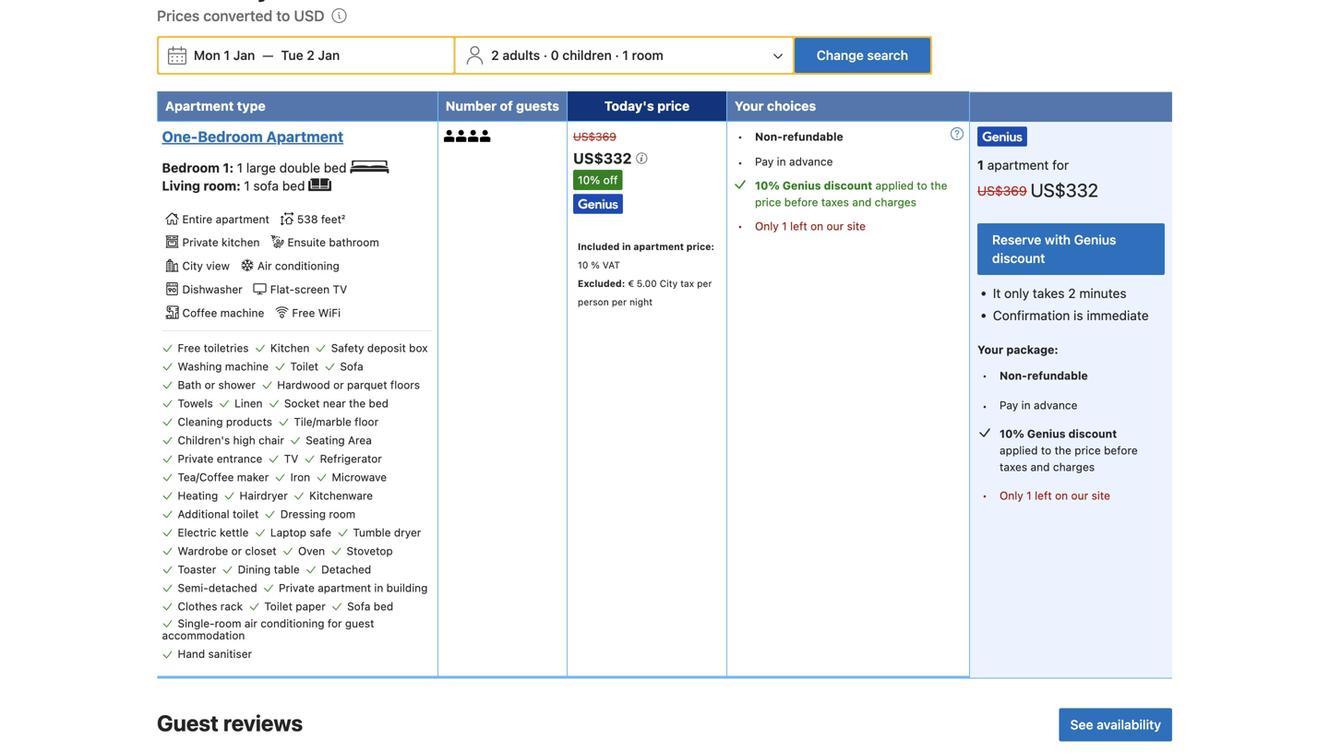 Task type: describe. For each thing, give the bounding box(es) containing it.
the for to
[[930, 179, 947, 192]]

before inside 10% genius discount applied to the price before taxes and charges
[[1104, 444, 1138, 457]]

bedroom 1:
[[162, 160, 237, 175]]

before inside applied to the price before taxes and charges
[[784, 196, 818, 209]]

0 vertical spatial per
[[697, 278, 712, 289]]

person
[[578, 296, 609, 307]]

0 vertical spatial site
[[847, 220, 866, 233]]

10% off. you're getting a reduced rate because this property is offering a genius discount.. element
[[573, 170, 622, 190]]

minutes
[[1079, 286, 1127, 301]]

taxes inside applied to the price before taxes and charges
[[821, 196, 849, 209]]

1 · from the left
[[543, 47, 547, 63]]

in inside included in apartment price: 10 % vat
[[622, 241, 631, 252]]

or for wardrobe
[[231, 544, 242, 557]]

tumble dryer
[[353, 526, 421, 539]]

kitchenware
[[309, 489, 373, 502]]

mon 1 jan button
[[186, 39, 262, 72]]

1 vertical spatial on
[[1055, 489, 1068, 502]]

additional toilet
[[178, 507, 259, 520]]

for inside "single-room air conditioning for guest accommodation"
[[328, 617, 342, 630]]

1 vertical spatial our
[[1071, 489, 1088, 502]]

apartment inside included in apartment price: 10 % vat
[[633, 241, 684, 252]]

choices
[[767, 98, 816, 113]]

your choices
[[735, 98, 816, 113]]

maker
[[237, 470, 269, 483]]

today's price
[[604, 98, 690, 113]]

oven
[[298, 544, 325, 557]]

wardrobe or closet
[[178, 544, 276, 557]]

city inside "€ 5.00 city tax per person per night"
[[660, 278, 678, 289]]

apartment for 1 apartment for
[[987, 157, 1049, 173]]

1 jan from the left
[[233, 47, 255, 63]]

1 inside dropdown button
[[622, 47, 628, 63]]

tile/marble floor
[[294, 415, 379, 428]]

538 feet²
[[297, 213, 345, 225]]

the inside 10% genius discount applied to the price before taxes and charges
[[1055, 444, 1071, 457]]

tue 2 jan button
[[274, 39, 347, 72]]

to inside applied to the price before taxes and charges
[[917, 179, 927, 192]]

confirmation
[[993, 308, 1070, 323]]

to inside 10% genius discount applied to the price before taxes and charges
[[1041, 444, 1051, 457]]

10% genius discount applied to the price before taxes and charges
[[1000, 428, 1138, 474]]

children's
[[178, 434, 230, 446]]

seating
[[306, 434, 345, 446]]

safe
[[309, 526, 331, 539]]

0 vertical spatial our
[[827, 220, 844, 233]]

entire apartment
[[182, 213, 269, 225]]

1 vertical spatial non-
[[1000, 369, 1027, 382]]

1 horizontal spatial site
[[1091, 489, 1110, 502]]

safety
[[331, 341, 364, 354]]

1 vertical spatial only
[[1000, 489, 1023, 502]]

more details on meals and payment options image
[[951, 127, 964, 140]]

10% for 10% off
[[578, 173, 600, 186]]

2 occupancy image from the left
[[480, 130, 492, 142]]

package:
[[1006, 343, 1058, 356]]

1 horizontal spatial refundable
[[1027, 369, 1088, 382]]

us$369 for us$369
[[573, 130, 616, 143]]

toilet for toilet paper
[[264, 600, 293, 613]]

0 vertical spatial advance
[[789, 155, 833, 168]]

included
[[578, 241, 620, 252]]

usd
[[294, 7, 324, 24]]

0 vertical spatial tv
[[333, 283, 347, 296]]

children's high chair
[[178, 434, 284, 446]]

reserve with genius discount
[[992, 232, 1116, 266]]

it only takes 2 minutes confirmation is immediate
[[993, 286, 1149, 323]]

city view
[[182, 259, 230, 272]]

one-bedroom apartment link
[[162, 127, 427, 146]]

stovetop
[[347, 544, 393, 557]]

large
[[246, 160, 276, 175]]

converted
[[203, 7, 273, 24]]

dressing
[[280, 507, 326, 520]]

see availability button
[[1059, 708, 1172, 742]]

guest
[[345, 617, 374, 630]]

view
[[206, 259, 230, 272]]

1 right mon
[[224, 47, 230, 63]]

shower
[[218, 378, 256, 391]]

reserve with genius discount button
[[977, 223, 1165, 275]]

washing
[[178, 360, 222, 373]]

your for your package:
[[977, 343, 1003, 356]]

it
[[993, 286, 1001, 301]]

semi-
[[178, 581, 208, 594]]

reviews
[[223, 710, 303, 736]]

1 down 10% genius discount
[[782, 220, 787, 233]]

safety deposit box
[[331, 341, 428, 354]]

wardrobe
[[178, 544, 228, 557]]

see availability
[[1070, 717, 1161, 732]]

apartment for private apartment in building
[[318, 581, 371, 594]]

reserve
[[992, 232, 1041, 247]]

€ 5.00 city tax per person per night
[[578, 278, 712, 307]]

1 horizontal spatial only 1 left on our site
[[1000, 489, 1110, 502]]

number of guests
[[446, 98, 559, 113]]

clothes
[[178, 600, 217, 613]]

applied inside applied to the price before taxes and charges
[[875, 179, 914, 192]]

applied to the price before taxes and charges
[[755, 179, 947, 209]]

dishwasher
[[182, 283, 242, 296]]

0 horizontal spatial city
[[182, 259, 203, 272]]

entire
[[182, 213, 212, 225]]

0 vertical spatial conditioning
[[275, 259, 339, 272]]

wifi
[[318, 306, 341, 319]]

free for free toiletries
[[178, 341, 201, 354]]

or for hardwood
[[333, 378, 344, 391]]

private for private kitchen
[[182, 236, 218, 249]]

private kitchen
[[182, 236, 260, 249]]

electric kettle
[[178, 526, 249, 539]]

and inside applied to the price before taxes and charges
[[852, 196, 872, 209]]

toilet
[[233, 507, 259, 520]]

€
[[628, 278, 634, 289]]

hand
[[178, 648, 205, 660]]

accommodation
[[162, 629, 245, 642]]

mon
[[194, 47, 220, 63]]

1 vertical spatial pay
[[1000, 399, 1018, 412]]

0 horizontal spatial price
[[657, 98, 690, 113]]

couch image
[[309, 178, 331, 191]]

socket
[[284, 397, 320, 410]]

1 left large
[[237, 160, 243, 175]]

genius inside reserve with genius discount
[[1074, 232, 1116, 247]]

washing machine
[[178, 360, 269, 373]]

0 vertical spatial refundable
[[783, 130, 843, 143]]

table
[[274, 563, 300, 576]]

the for near
[[349, 397, 366, 410]]

flat-screen tv
[[270, 283, 347, 296]]

private entrance
[[178, 452, 262, 465]]

free for free wifi
[[292, 306, 315, 319]]

1 horizontal spatial left
[[1035, 489, 1052, 502]]

tile/marble
[[294, 415, 351, 428]]

0 horizontal spatial pay
[[755, 155, 774, 168]]

1 down 10% genius discount applied to the price before taxes and charges
[[1026, 489, 1032, 502]]

1 horizontal spatial non-refundable
[[1000, 369, 1088, 382]]

refrigerator
[[320, 452, 382, 465]]

taxes inside 10% genius discount applied to the price before taxes and charges
[[1000, 461, 1027, 474]]

paper
[[296, 600, 326, 613]]

private for private apartment in building
[[279, 581, 315, 594]]

feet²
[[321, 213, 345, 225]]

machine for washing machine
[[225, 360, 269, 373]]

night
[[629, 296, 652, 307]]

takes
[[1033, 286, 1065, 301]]

prices
[[157, 7, 200, 24]]

1 up us$369 us$332
[[977, 157, 984, 173]]

room for single-room air conditioning for guest accommodation
[[215, 617, 241, 630]]



Task type: locate. For each thing, give the bounding box(es) containing it.
non-refundable down "choices"
[[755, 130, 843, 143]]

%
[[591, 259, 600, 270]]

availability
[[1097, 717, 1161, 732]]

toilet up hardwood
[[290, 360, 318, 373]]

toilet up "single-room air conditioning for guest accommodation"
[[264, 600, 293, 613]]

cleaning
[[178, 415, 223, 428]]

0 vertical spatial taxes
[[821, 196, 849, 209]]

10% inside 10% off. you're getting a reduced rate because this property is offering a genius discount.. element
[[578, 173, 600, 186]]

one-
[[162, 128, 198, 145]]

10
[[578, 259, 588, 270]]

sofa up hardwood or parquet floors
[[340, 360, 363, 373]]

tea/coffee
[[178, 470, 234, 483]]

2 vertical spatial genius
[[1027, 428, 1066, 440]]

·
[[543, 47, 547, 63], [615, 47, 619, 63]]

0 vertical spatial charges
[[875, 196, 916, 209]]

in up 10% genius discount
[[777, 155, 786, 168]]

laptop
[[270, 526, 306, 539]]

refundable
[[783, 130, 843, 143], [1027, 369, 1088, 382]]

towels
[[178, 397, 213, 410]]

1 horizontal spatial 10%
[[755, 179, 780, 192]]

our down applied to the price before taxes and charges at right
[[827, 220, 844, 233]]

area
[[348, 434, 372, 446]]

2 occupancy image from the left
[[456, 130, 468, 142]]

1 horizontal spatial jan
[[318, 47, 340, 63]]

heating
[[178, 489, 218, 502]]

genius right with
[[1074, 232, 1116, 247]]

your left package:
[[977, 343, 1003, 356]]

flat-
[[270, 283, 294, 296]]

0 vertical spatial us$332
[[573, 149, 635, 167]]

10% off
[[578, 173, 618, 186]]

0 horizontal spatial on
[[810, 220, 823, 233]]

and inside 10% genius discount applied to the price before taxes and charges
[[1030, 461, 1050, 474]]

1 horizontal spatial free
[[292, 306, 315, 319]]

apartment up one-
[[165, 98, 234, 113]]

0 vertical spatial pay
[[755, 155, 774, 168]]

1 vertical spatial the
[[349, 397, 366, 410]]

0 horizontal spatial room
[[215, 617, 241, 630]]

discount for 10% genius discount applied to the price before taxes and charges
[[1068, 428, 1117, 440]]

0 horizontal spatial genius
[[783, 179, 821, 192]]

0 vertical spatial on
[[810, 220, 823, 233]]

bed down parquet
[[369, 397, 389, 410]]

1 vertical spatial us$332
[[1031, 179, 1098, 201]]

conditioning inside "single-room air conditioning for guest accommodation"
[[260, 617, 324, 630]]

non- down your package:
[[1000, 369, 1027, 382]]

bedroom
[[198, 128, 263, 145]]

10% down your package:
[[1000, 428, 1024, 440]]

1 right children
[[622, 47, 628, 63]]

2 jan from the left
[[318, 47, 340, 63]]

conditioning down "ensuite"
[[275, 259, 339, 272]]

1 vertical spatial pay in advance
[[1000, 399, 1077, 412]]

or
[[205, 378, 215, 391], [333, 378, 344, 391], [231, 544, 242, 557]]

0 vertical spatial pay in advance
[[755, 155, 833, 168]]

0 horizontal spatial site
[[847, 220, 866, 233]]

0 horizontal spatial non-refundable
[[755, 130, 843, 143]]

for up us$369 us$332
[[1052, 157, 1069, 173]]

machine down dishwasher
[[220, 306, 264, 319]]

2 right tue
[[307, 47, 315, 63]]

pay down your package:
[[1000, 399, 1018, 412]]

0 horizontal spatial to
[[276, 7, 290, 24]]

1 horizontal spatial applied
[[1000, 444, 1038, 457]]

site down 10% genius discount applied to the price before taxes and charges
[[1091, 489, 1110, 502]]

10% inside 10% genius discount applied to the price before taxes and charges
[[1000, 428, 1024, 440]]

0 vertical spatial machine
[[220, 306, 264, 319]]

building
[[386, 581, 428, 594]]

10% left the off on the top
[[578, 173, 600, 186]]

machine for coffee machine
[[220, 306, 264, 319]]

1 vertical spatial and
[[1030, 461, 1050, 474]]

0 horizontal spatial 2
[[307, 47, 315, 63]]

city left tax
[[660, 278, 678, 289]]

0 vertical spatial only 1 left on our site
[[755, 220, 866, 233]]

chair
[[259, 434, 284, 446]]

room down "kitchenware"
[[329, 507, 355, 520]]

private
[[182, 236, 218, 249], [178, 452, 214, 465], [279, 581, 315, 594]]

0 vertical spatial and
[[852, 196, 872, 209]]

or right 'bath'
[[205, 378, 215, 391]]

0 vertical spatial non-
[[755, 130, 783, 143]]

charges inside applied to the price before taxes and charges
[[875, 196, 916, 209]]

1 left sofa
[[244, 178, 250, 193]]

1 vertical spatial charges
[[1053, 461, 1095, 474]]

living
[[162, 178, 200, 193]]

1 vertical spatial to
[[917, 179, 927, 192]]

· left 0
[[543, 47, 547, 63]]

1 vertical spatial tv
[[284, 452, 298, 465]]

2 vertical spatial private
[[279, 581, 315, 594]]

1 vertical spatial left
[[1035, 489, 1052, 502]]

genius inside 10% genius discount applied to the price before taxes and charges
[[1027, 428, 1066, 440]]

in right the included
[[622, 241, 631, 252]]

0 horizontal spatial per
[[612, 296, 627, 307]]

left down 10% genius discount applied to the price before taxes and charges
[[1035, 489, 1052, 502]]

left
[[790, 220, 807, 233], [1035, 489, 1052, 502]]

1 vertical spatial site
[[1091, 489, 1110, 502]]

change
[[817, 47, 864, 63]]

products
[[226, 415, 272, 428]]

discount inside reserve with genius discount
[[992, 251, 1045, 266]]

0 horizontal spatial free
[[178, 341, 201, 354]]

sofa up guest
[[347, 600, 370, 613]]

sofa for sofa
[[340, 360, 363, 373]]

1 vertical spatial per
[[612, 296, 627, 307]]

1 horizontal spatial charges
[[1053, 461, 1095, 474]]

toilet paper
[[264, 600, 326, 613]]

on down 10% genius discount
[[810, 220, 823, 233]]

search
[[867, 47, 908, 63]]

0 vertical spatial left
[[790, 220, 807, 233]]

additional
[[178, 507, 229, 520]]

0 horizontal spatial your
[[735, 98, 764, 113]]

non-refundable down package:
[[1000, 369, 1088, 382]]

genius for 10% genius discount applied to the price before taxes and charges
[[1027, 428, 1066, 440]]

2 vertical spatial price
[[1075, 444, 1101, 457]]

seating area
[[306, 434, 372, 446]]

room up today's price
[[632, 47, 663, 63]]

1 horizontal spatial us$332
[[1031, 179, 1098, 201]]

guest reviews element
[[157, 708, 1052, 738]]

vat
[[603, 259, 620, 270]]

0 vertical spatial the
[[930, 179, 947, 192]]

0 horizontal spatial apartment
[[165, 98, 234, 113]]

1 vertical spatial taxes
[[1000, 461, 1027, 474]]

1 occupancy image from the left
[[444, 130, 456, 142]]

1 horizontal spatial apartment
[[266, 128, 343, 145]]

sofa for sofa bed
[[347, 600, 370, 613]]

free down flat-screen tv
[[292, 306, 315, 319]]

room for dressing room
[[329, 507, 355, 520]]

0 vertical spatial price
[[657, 98, 690, 113]]

1 horizontal spatial genius
[[1027, 428, 1066, 440]]

0 vertical spatial toilet
[[290, 360, 318, 373]]

2 · from the left
[[615, 47, 619, 63]]

free up washing
[[178, 341, 201, 354]]

1 horizontal spatial room
[[329, 507, 355, 520]]

only down 10% genius discount
[[755, 220, 779, 233]]

1 occupancy image from the left
[[468, 130, 480, 142]]

advance
[[789, 155, 833, 168], [1034, 399, 1077, 412]]

air conditioning
[[257, 259, 339, 272]]

1 vertical spatial toilet
[[264, 600, 293, 613]]

air
[[257, 259, 272, 272]]

1 horizontal spatial the
[[930, 179, 947, 192]]

refundable down "choices"
[[783, 130, 843, 143]]

jan
[[233, 47, 255, 63], [318, 47, 340, 63]]

only 1 left on our site
[[755, 220, 866, 233], [1000, 489, 1110, 502]]

us$369 inside us$369 us$332
[[977, 183, 1027, 198]]

included in apartment price: 10 % vat
[[578, 241, 714, 270]]

0 vertical spatial room
[[632, 47, 663, 63]]

0 vertical spatial genius
[[783, 179, 821, 192]]

hardwood or parquet floors
[[277, 378, 420, 391]]

1 vertical spatial private
[[178, 452, 214, 465]]

toilet for toilet
[[290, 360, 318, 373]]

city left view
[[182, 259, 203, 272]]

1 vertical spatial before
[[1104, 444, 1138, 457]]

room down rack
[[215, 617, 241, 630]]

in up sofa bed
[[374, 581, 383, 594]]

tv up 'wifi' on the left of the page
[[333, 283, 347, 296]]

genius down package:
[[1027, 428, 1066, 440]]

price inside 10% genius discount applied to the price before taxes and charges
[[1075, 444, 1101, 457]]

10%
[[578, 173, 600, 186], [755, 179, 780, 192], [1000, 428, 1024, 440]]

1 horizontal spatial only
[[1000, 489, 1023, 502]]

refundable down package:
[[1027, 369, 1088, 382]]

screen
[[294, 283, 330, 296]]

jan right tue
[[318, 47, 340, 63]]

box
[[409, 341, 428, 354]]

discount for 10% genius discount
[[824, 179, 872, 192]]

genius down "choices"
[[783, 179, 821, 192]]

or down 'kettle'
[[231, 544, 242, 557]]

2 up is
[[1068, 286, 1076, 301]]

0 horizontal spatial tv
[[284, 452, 298, 465]]

1 horizontal spatial to
[[917, 179, 927, 192]]

0 horizontal spatial charges
[[875, 196, 916, 209]]

0 vertical spatial apartment
[[165, 98, 234, 113]]

socket near the bed
[[284, 397, 389, 410]]

0 horizontal spatial only
[[755, 220, 779, 233]]

us$332 down 1 apartment for
[[1031, 179, 1098, 201]]

occupancy image
[[444, 130, 456, 142], [456, 130, 468, 142]]

free wifi
[[292, 306, 341, 319]]

1 vertical spatial genius
[[1074, 232, 1116, 247]]

1 horizontal spatial your
[[977, 343, 1003, 356]]

2 adults · 0 children · 1 room
[[491, 47, 663, 63]]

applied inside 10% genius discount applied to the price before taxes and charges
[[1000, 444, 1038, 457]]

entrance
[[217, 452, 262, 465]]

1 apartment for
[[977, 157, 1069, 173]]

0 horizontal spatial and
[[852, 196, 872, 209]]

1
[[224, 47, 230, 63], [622, 47, 628, 63], [977, 157, 984, 173], [237, 160, 243, 175], [244, 178, 250, 193], [782, 220, 787, 233], [1026, 489, 1032, 502]]

per left the night
[[612, 296, 627, 307]]

pay in advance up 10% genius discount
[[755, 155, 833, 168]]

tv up the iron in the left of the page
[[284, 452, 298, 465]]

2 horizontal spatial genius
[[1074, 232, 1116, 247]]

in down package:
[[1021, 399, 1031, 412]]

mon 1 jan — tue 2 jan
[[194, 47, 340, 63]]

10% genius discount
[[755, 179, 872, 192]]

electric
[[178, 526, 217, 539]]

2 vertical spatial to
[[1041, 444, 1051, 457]]

0 vertical spatial city
[[182, 259, 203, 272]]

your left "choices"
[[735, 98, 764, 113]]

guests
[[516, 98, 559, 113]]

0 horizontal spatial only 1 left on our site
[[755, 220, 866, 233]]

room inside dropdown button
[[632, 47, 663, 63]]

1 horizontal spatial taxes
[[1000, 461, 1027, 474]]

bath
[[178, 378, 201, 391]]

and
[[852, 196, 872, 209], [1030, 461, 1050, 474]]

•
[[738, 130, 743, 143], [738, 156, 743, 169], [738, 220, 743, 233], [982, 369, 987, 382], [982, 400, 987, 413], [982, 489, 987, 502]]

0 horizontal spatial pay in advance
[[755, 155, 833, 168]]

apartment for entire apartment
[[216, 213, 269, 225]]

0 horizontal spatial refundable
[[783, 130, 843, 143]]

the inside applied to the price before taxes and charges
[[930, 179, 947, 192]]

immediate
[[1087, 308, 1149, 323]]

5.00
[[637, 278, 657, 289]]

pay up 10% genius discount
[[755, 155, 774, 168]]

us$332 up the off on the top
[[573, 149, 635, 167]]

on
[[810, 220, 823, 233], [1055, 489, 1068, 502]]

1 sofa bed
[[244, 178, 309, 193]]

private down children's
[[178, 452, 214, 465]]

2 inside dropdown button
[[491, 47, 499, 63]]

per right tax
[[697, 278, 712, 289]]

conditioning down toilet paper
[[260, 617, 324, 630]]

2 adults · 0 children · 1 room button
[[457, 38, 791, 73]]

apartment up double
[[266, 128, 343, 145]]

0 vertical spatial discount
[[824, 179, 872, 192]]

one-bedroom apartment
[[162, 128, 343, 145]]

high
[[233, 434, 255, 446]]

2 horizontal spatial 2
[[1068, 286, 1076, 301]]

1 horizontal spatial ·
[[615, 47, 619, 63]]

0 horizontal spatial 10%
[[578, 173, 600, 186]]

price inside applied to the price before taxes and charges
[[755, 196, 781, 209]]

genius for 10% genius discount
[[783, 179, 821, 192]]

2 vertical spatial discount
[[1068, 428, 1117, 440]]

site down applied to the price before taxes and charges at right
[[847, 220, 866, 233]]

us$369 for us$369 us$332
[[977, 183, 1027, 198]]

0 vertical spatial before
[[784, 196, 818, 209]]

0 horizontal spatial us$332
[[573, 149, 635, 167]]

2 horizontal spatial discount
[[1068, 428, 1117, 440]]

non- down your choices
[[755, 130, 783, 143]]

1 vertical spatial us$369
[[977, 183, 1027, 198]]

on down 10% genius discount applied to the price before taxes and charges
[[1055, 489, 1068, 502]]

only 1 left on our site down 10% genius discount
[[755, 220, 866, 233]]

1 horizontal spatial per
[[697, 278, 712, 289]]

machine
[[220, 306, 264, 319], [225, 360, 269, 373]]

1 horizontal spatial our
[[1071, 489, 1088, 502]]

only down 10% genius discount applied to the price before taxes and charges
[[1000, 489, 1023, 502]]

us$369
[[573, 130, 616, 143], [977, 183, 1027, 198]]

2 left the adults
[[491, 47, 499, 63]]

private down "entire"
[[182, 236, 218, 249]]

jan left the —
[[233, 47, 255, 63]]

1 horizontal spatial us$369
[[977, 183, 1027, 198]]

occupancy image
[[468, 130, 480, 142], [480, 130, 492, 142]]

price:
[[686, 241, 714, 252]]

advance up 10% genius discount applied to the price before taxes and charges
[[1034, 399, 1077, 412]]

coffee machine
[[182, 306, 264, 319]]

only 1 left on our site down 10% genius discount applied to the price before taxes and charges
[[1000, 489, 1110, 502]]

1 vertical spatial apartment
[[266, 128, 343, 145]]

bed down 1 large double bed
[[282, 178, 305, 193]]

your for your choices
[[735, 98, 764, 113]]

bed up guest
[[374, 600, 393, 613]]

for left guest
[[328, 617, 342, 630]]

change search button
[[795, 38, 930, 73]]

1 vertical spatial only 1 left on our site
[[1000, 489, 1110, 502]]

children
[[562, 47, 612, 63]]

1 horizontal spatial pay in advance
[[1000, 399, 1077, 412]]

1 horizontal spatial non-
[[1000, 369, 1027, 382]]

city
[[182, 259, 203, 272], [660, 278, 678, 289]]

detached
[[208, 581, 257, 594]]

us$369 down 1 apartment for
[[977, 183, 1027, 198]]

charges inside 10% genius discount applied to the price before taxes and charges
[[1053, 461, 1095, 474]]

guest
[[157, 710, 219, 736]]

us$369 up 10% off. you're getting a reduced rate because this property is offering a genius discount.. element
[[573, 130, 616, 143]]

kitchen
[[222, 236, 260, 249]]

bath or shower
[[178, 378, 256, 391]]

advance up 10% genius discount
[[789, 155, 833, 168]]

or for bath
[[205, 378, 215, 391]]

or up the socket near the bed
[[333, 378, 344, 391]]

in
[[777, 155, 786, 168], [622, 241, 631, 252], [1021, 399, 1031, 412], [374, 581, 383, 594]]

deposit
[[367, 341, 406, 354]]

prices converted to usd
[[157, 7, 324, 24]]

change search
[[817, 47, 908, 63]]

0 horizontal spatial us$369
[[573, 130, 616, 143]]

machine up shower
[[225, 360, 269, 373]]

bed up "couch" image
[[324, 160, 347, 175]]

private up toilet paper
[[279, 581, 315, 594]]

0 horizontal spatial jan
[[233, 47, 255, 63]]

us$332
[[573, 149, 635, 167], [1031, 179, 1098, 201]]

apartment up kitchen
[[216, 213, 269, 225]]

floor
[[355, 415, 379, 428]]

· right children
[[615, 47, 619, 63]]

left down 10% genius discount
[[790, 220, 807, 233]]

bathroom
[[329, 236, 379, 249]]

toilet
[[290, 360, 318, 373], [264, 600, 293, 613]]

pay in advance up 10% genius discount applied to the price before taxes and charges
[[1000, 399, 1077, 412]]

applied
[[875, 179, 914, 192], [1000, 444, 1038, 457]]

1 large double bed
[[237, 160, 350, 175]]

apartment up us$369 us$332
[[987, 157, 1049, 173]]

0 vertical spatial for
[[1052, 157, 1069, 173]]

apartment down "detached"
[[318, 581, 371, 594]]

apartment up 5.00
[[633, 241, 684, 252]]

10% for 10% genius discount
[[755, 179, 780, 192]]

0 vertical spatial to
[[276, 7, 290, 24]]

room inside "single-room air conditioning for guest accommodation"
[[215, 617, 241, 630]]

our down 10% genius discount applied to the price before taxes and charges
[[1071, 489, 1088, 502]]

10% down your choices
[[755, 179, 780, 192]]

for
[[1052, 157, 1069, 173], [328, 617, 342, 630]]

hardwood
[[277, 378, 330, 391]]

2 inside it only takes 2 minutes confirmation is immediate
[[1068, 286, 1076, 301]]

living room:
[[162, 178, 244, 193]]

1 horizontal spatial advance
[[1034, 399, 1077, 412]]

toaster
[[178, 563, 216, 576]]

private for private entrance
[[178, 452, 214, 465]]

1 horizontal spatial for
[[1052, 157, 1069, 173]]

discount inside 10% genius discount applied to the price before taxes and charges
[[1068, 428, 1117, 440]]

2 horizontal spatial 10%
[[1000, 428, 1024, 440]]



Task type: vqa. For each thing, say whether or not it's contained in the screenshot.
Socket Near The Bed
yes



